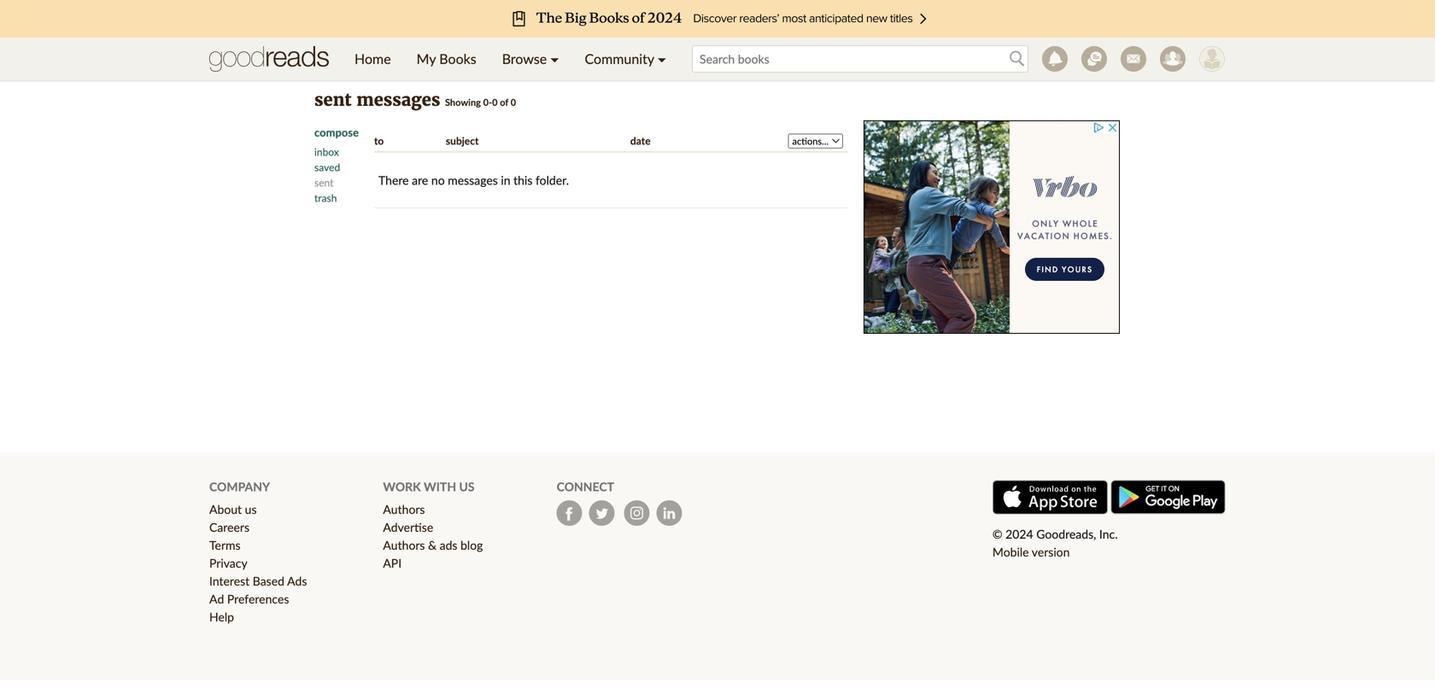 Task type: vqa. For each thing, say whether or not it's contained in the screenshot.
Show more
no



Task type: locate. For each thing, give the bounding box(es) containing it.
privacy
[[209, 556, 248, 571]]

2 0 from the left
[[511, 97, 516, 108]]

0 horizontal spatial 0
[[492, 97, 498, 108]]

0 horizontal spatial ▾
[[551, 50, 559, 67]]

0 vertical spatial authors
[[383, 503, 425, 517]]

1 ▾ from the left
[[551, 50, 559, 67]]

compose
[[314, 126, 359, 139]]

0 vertical spatial messages
[[357, 89, 440, 111]]

sent up 'trash' link
[[314, 176, 334, 189]]

work with us authors advertise authors & ads blog api
[[383, 480, 483, 571]]

2 ▾ from the left
[[658, 50, 667, 67]]

▾
[[551, 50, 559, 67], [658, 50, 667, 67]]

2 authors from the top
[[383, 538, 425, 553]]

about us link
[[209, 503, 257, 517]]

my group discussions image
[[1082, 46, 1107, 72]]

us right with
[[459, 480, 475, 494]]

0
[[492, 97, 498, 108], [511, 97, 516, 108]]

1 horizontal spatial messages
[[448, 173, 498, 188]]

sent up the "compose"
[[314, 89, 352, 111]]

sent link
[[314, 176, 334, 189]]

terms link
[[209, 538, 241, 553]]

interest based ads link
[[209, 574, 307, 589]]

saved link
[[314, 161, 340, 173]]

showing
[[445, 97, 481, 108]]

sent inside "compose inbox saved sent trash"
[[314, 176, 334, 189]]

authors & ads blog link
[[383, 538, 483, 553]]

company about us careers terms privacy interest based ads ad preferences help
[[209, 480, 307, 625]]

us inside company about us careers terms privacy interest based ads ad preferences help
[[245, 503, 257, 517]]

goodreads on linkedin image
[[657, 501, 683, 526]]

browse ▾
[[502, 50, 559, 67]]

0 right of
[[511, 97, 516, 108]]

1 horizontal spatial ▾
[[658, 50, 667, 67]]

1 horizontal spatial us
[[459, 480, 475, 494]]

my books
[[417, 50, 477, 67]]

©
[[993, 527, 1003, 542]]

notifications image
[[1043, 46, 1068, 72]]

about
[[209, 503, 242, 517]]

1 vertical spatial sent
[[314, 176, 334, 189]]

1 sent from the top
[[314, 89, 352, 111]]

▾ inside dropdown button
[[551, 50, 559, 67]]

us for about
[[245, 503, 257, 517]]

1 0 from the left
[[492, 97, 498, 108]]

there are no messages in this folder.
[[379, 173, 569, 188]]

1 vertical spatial authors
[[383, 538, 425, 553]]

subject
[[446, 135, 479, 147]]

us right about
[[245, 503, 257, 517]]

download app for ios image
[[993, 481, 1108, 515]]

us
[[459, 480, 475, 494], [245, 503, 257, 517]]

no
[[431, 173, 445, 188]]

help link
[[209, 610, 234, 625]]

0 horizontal spatial messages
[[357, 89, 440, 111]]

browse ▾ button
[[489, 38, 572, 80]]

authors
[[383, 503, 425, 517], [383, 538, 425, 553]]

1 vertical spatial messages
[[448, 173, 498, 188]]

0-
[[483, 97, 492, 108]]

ads
[[287, 574, 307, 589]]

browse
[[502, 50, 547, 67]]

this
[[514, 173, 533, 188]]

community ▾
[[585, 50, 667, 67]]

api
[[383, 556, 402, 571]]

with
[[424, 480, 456, 494]]

messages
[[357, 89, 440, 111], [448, 173, 498, 188]]

mobile
[[993, 545, 1029, 560]]

messages left in
[[448, 173, 498, 188]]

authors down advertise link
[[383, 538, 425, 553]]

goodreads on facebook image
[[557, 501, 583, 526]]

the most anticipated books of 2024 image
[[34, 0, 1401, 38]]

version
[[1032, 545, 1070, 560]]

▾ inside popup button
[[658, 50, 667, 67]]

there
[[379, 173, 409, 188]]

terms
[[209, 538, 241, 553]]

1 authors from the top
[[383, 503, 425, 517]]

goodreads on twitter image
[[589, 501, 615, 526]]

my books link
[[404, 38, 489, 80]]

inc.
[[1100, 527, 1118, 542]]

us inside work with us authors advertise authors & ads blog api
[[459, 480, 475, 494]]

0 vertical spatial sent
[[314, 89, 352, 111]]

in
[[501, 173, 511, 188]]

sent
[[314, 89, 352, 111], [314, 176, 334, 189]]

1 vertical spatial us
[[245, 503, 257, 517]]

0 vertical spatial us
[[459, 480, 475, 494]]

0 left of
[[492, 97, 498, 108]]

▾ right community
[[658, 50, 667, 67]]

authors up the advertise
[[383, 503, 425, 517]]

download app for android image
[[1111, 480, 1226, 515]]

messages up to at the left of the page
[[357, 89, 440, 111]]

to
[[374, 135, 384, 147]]

1 horizontal spatial 0
[[511, 97, 516, 108]]

▾ right browse
[[551, 50, 559, 67]]

2 sent from the top
[[314, 176, 334, 189]]

menu
[[342, 38, 679, 80]]

advertise link
[[383, 520, 433, 535]]

books
[[439, 50, 477, 67]]

0 horizontal spatial us
[[245, 503, 257, 517]]



Task type: describe. For each thing, give the bounding box(es) containing it.
help
[[209, 610, 234, 625]]

saved
[[314, 161, 340, 173]]

privacy link
[[209, 556, 248, 571]]

gary orlando image
[[1200, 46, 1225, 72]]

my
[[417, 50, 436, 67]]

api link
[[383, 556, 402, 571]]

work
[[383, 480, 421, 494]]

&
[[428, 538, 437, 553]]

mobile version link
[[993, 545, 1070, 560]]

are
[[412, 173, 428, 188]]

goodreads on instagram image
[[624, 501, 650, 526]]

authors link
[[383, 503, 425, 517]]

based
[[253, 574, 285, 589]]

inbox
[[314, 146, 339, 158]]

© 2024 goodreads, inc. mobile version
[[993, 527, 1118, 560]]

sent messages showing 0-0 of 0
[[314, 89, 516, 111]]

ad
[[209, 592, 224, 607]]

inbox link
[[314, 146, 339, 158]]

Search for books to add to your shelves search field
[[692, 45, 1029, 73]]

goodreads,
[[1037, 527, 1097, 542]]

community ▾ button
[[572, 38, 679, 80]]

preferences
[[227, 592, 289, 607]]

home link
[[342, 38, 404, 80]]

community
[[585, 50, 654, 67]]

us for with
[[459, 480, 475, 494]]

menu containing home
[[342, 38, 679, 80]]

compose inbox saved sent trash
[[314, 126, 359, 204]]

compose link
[[314, 125, 374, 140]]

ad preferences link
[[209, 592, 289, 607]]

2024
[[1006, 527, 1034, 542]]

▾ for browse ▾
[[551, 50, 559, 67]]

advertise
[[383, 520, 433, 535]]

connect
[[557, 480, 614, 494]]

careers
[[209, 520, 250, 535]]

of
[[500, 97, 509, 108]]

blog
[[461, 538, 483, 553]]

company
[[209, 480, 270, 494]]

advertisement element
[[864, 120, 1120, 334]]

ads
[[440, 538, 458, 553]]

date
[[631, 135, 651, 147]]

trash
[[314, 192, 337, 204]]

folder.
[[536, 173, 569, 188]]

inbox image
[[1121, 46, 1147, 72]]

trash link
[[314, 192, 337, 204]]

interest
[[209, 574, 250, 589]]

Search books text field
[[692, 45, 1029, 73]]

friend requests image
[[1160, 46, 1186, 72]]

▾ for community ▾
[[658, 50, 667, 67]]

home
[[355, 50, 391, 67]]

careers link
[[209, 520, 250, 535]]



